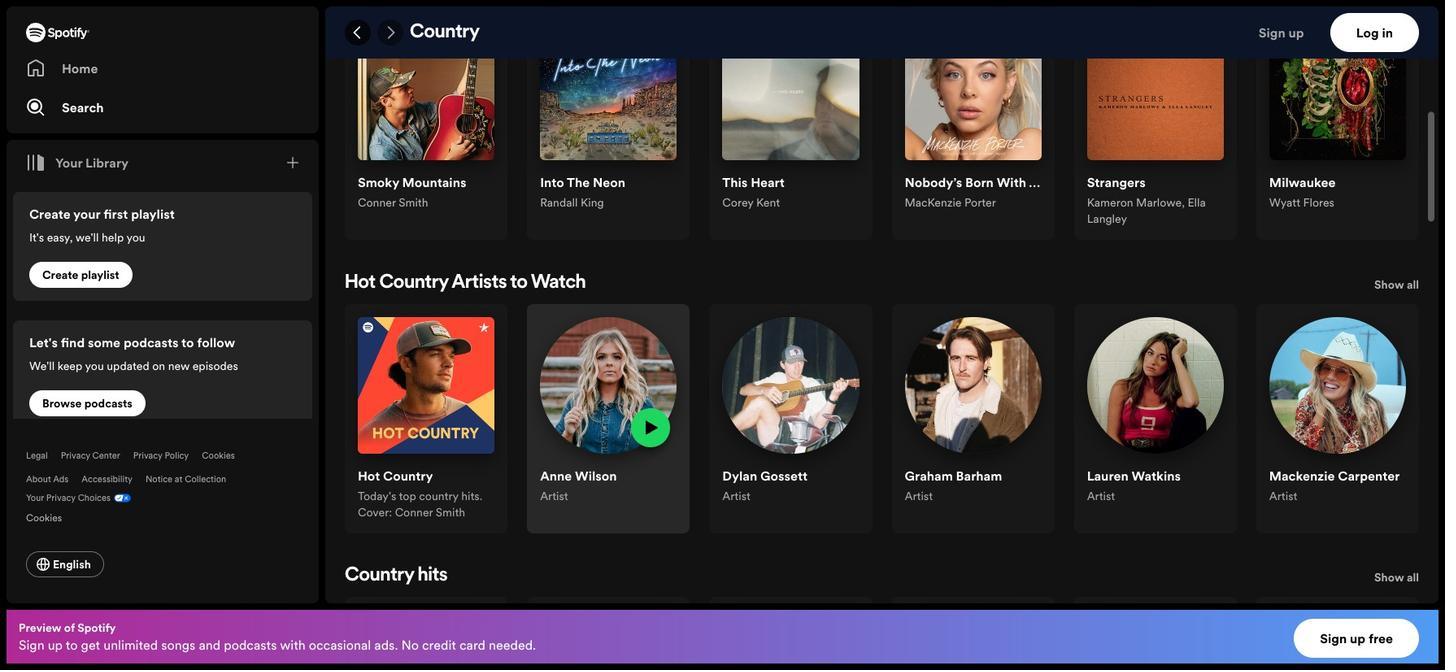 Task type: describe. For each thing, give the bounding box(es) containing it.
artist for dylan gossett
[[723, 488, 751, 504]]

all for hot country artists to watch
[[1407, 276, 1419, 293]]

about
[[26, 473, 51, 486]]

artist for anne wilson
[[540, 488, 568, 504]]

choices
[[78, 492, 111, 504]]

help
[[102, 229, 124, 246]]

songs
[[161, 636, 195, 654]]

neon
[[593, 174, 625, 192]]

smoky mountains link
[[358, 174, 466, 195]]

create for your
[[29, 205, 71, 223]]

dylan gossett artist
[[723, 467, 808, 504]]

country left hits
[[345, 566, 414, 586]]

,
[[1182, 195, 1185, 211]]

country inside hot country today's top country hits. cover: conner smith
[[383, 467, 433, 485]]

show for country hits
[[1375, 569, 1404, 586]]

today's
[[358, 488, 396, 504]]

needed.
[[489, 636, 536, 654]]

marlowe
[[1136, 195, 1182, 211]]

california consumer privacy act (ccpa) opt-out icon image
[[111, 492, 131, 508]]

strangers
[[1087, 174, 1146, 192]]

kameron
[[1087, 195, 1134, 211]]

mackenzie
[[1270, 467, 1335, 485]]

corey kent link
[[723, 195, 780, 211]]

and
[[199, 636, 221, 654]]

legal link
[[26, 450, 48, 462]]

show for hot country artists to watch
[[1375, 276, 1404, 293]]

sign up free
[[1320, 630, 1393, 647]]

artist for mackenzie carpenter
[[1270, 488, 1298, 504]]

hot country artists to watch
[[345, 273, 586, 293]]

sign inside preview of spotify sign up to get unlimited songs and podcasts with occasional ads. no credit card needed.
[[19, 636, 44, 654]]

spotify
[[77, 620, 116, 636]]

into
[[540, 174, 564, 192]]

sign up button
[[1252, 13, 1330, 52]]

smith inside the smoky mountains conner smith
[[399, 195, 428, 211]]

milwaukee wyatt flores
[[1270, 174, 1336, 211]]

milwaukee link
[[1270, 174, 1336, 195]]

your for your privacy choices
[[26, 492, 44, 504]]

occasional
[[309, 636, 371, 654]]

privacy policy link
[[133, 450, 189, 462]]

log
[[1356, 24, 1379, 41]]

graham
[[905, 467, 953, 485]]

go forward image
[[384, 26, 397, 39]]

notice
[[146, 473, 173, 486]]

ella langley
[[1087, 195, 1206, 227]]

ads
[[53, 473, 69, 486]]

you for some
[[85, 358, 104, 374]]

this heart link
[[723, 174, 785, 195]]

into the neon link
[[540, 174, 625, 195]]

smoky
[[358, 174, 399, 192]]

corey
[[723, 195, 754, 211]]

hits.
[[461, 488, 482, 504]]

go back image
[[351, 26, 364, 39]]

mackenzie porter link
[[905, 195, 996, 211]]

cover:
[[358, 504, 392, 521]]

easy,
[[47, 229, 73, 246]]

no
[[401, 636, 419, 654]]

up for sign up
[[1289, 24, 1304, 41]]

new releases in country element
[[345, 0, 1419, 240]]

policy
[[165, 450, 189, 462]]

randall king link
[[540, 195, 604, 211]]

main element
[[7, 7, 319, 604]]

milwaukee
[[1270, 174, 1336, 192]]

up inside preview of spotify sign up to get unlimited songs and podcasts with occasional ads. no credit card needed.
[[48, 636, 63, 654]]

kent
[[756, 195, 780, 211]]

find
[[61, 333, 85, 351]]

card
[[459, 636, 486, 654]]

credit
[[422, 636, 456, 654]]

conner inside the smoky mountains conner smith
[[358, 195, 396, 211]]

privacy for privacy policy
[[133, 450, 162, 462]]

create playlist
[[42, 267, 119, 283]]

log in
[[1356, 24, 1393, 41]]

country inside top bar and user menu element
[[410, 23, 480, 42]]

mackenzie carpenter link
[[1270, 467, 1400, 488]]

free
[[1369, 630, 1393, 647]]

this
[[723, 174, 748, 192]]

spotify image
[[26, 23, 89, 42]]

ella
[[1188, 195, 1206, 211]]

into the neon randall king
[[540, 174, 625, 211]]

artist for lauren watkins
[[1087, 488, 1115, 504]]

home
[[62, 59, 98, 77]]

hot for hot country artists to watch
[[345, 273, 376, 293]]

let's find some podcasts to follow we'll keep you updated on new episodes
[[29, 333, 238, 374]]

privacy for privacy center
[[61, 450, 90, 462]]

ads.
[[374, 636, 398, 654]]

you for first
[[126, 229, 145, 246]]

follow
[[197, 333, 235, 351]]

hot country today's top country hits. cover: conner smith
[[358, 467, 482, 521]]

randall
[[540, 195, 578, 211]]

top
[[399, 488, 416, 504]]

accessibility
[[82, 473, 133, 486]]

some
[[88, 333, 120, 351]]

podcasts inside browse podcasts link
[[84, 395, 133, 412]]

this heart corey kent
[[723, 174, 785, 211]]

create your first playlist it's easy, we'll help you
[[29, 205, 175, 246]]

lauren
[[1087, 467, 1129, 485]]

preview
[[19, 620, 61, 636]]



Task type: locate. For each thing, give the bounding box(es) containing it.
playlist inside create your first playlist it's easy, we'll help you
[[131, 205, 175, 223]]

artists
[[452, 273, 507, 293]]

smith inside hot country today's top country hits. cover: conner smith
[[436, 504, 465, 521]]

mackenzie carpenter artist
[[1270, 467, 1400, 504]]

0 vertical spatial your
[[55, 154, 82, 172]]

of
[[64, 620, 75, 636]]

conner smith link
[[358, 195, 428, 211]]

country
[[410, 23, 480, 42], [379, 273, 449, 293], [383, 467, 433, 485], [345, 566, 414, 586]]

3 artist from the left
[[723, 488, 751, 504]]

0 horizontal spatial your
[[26, 492, 44, 504]]

langley
[[1087, 211, 1127, 227]]

show all inside hot country artists to watch "element"
[[1375, 276, 1419, 293]]

1 horizontal spatial cookies
[[202, 450, 235, 462]]

cookies for cookies link to the right
[[202, 450, 235, 462]]

graham barham artist
[[905, 467, 1002, 504]]

1 vertical spatial show all
[[1375, 569, 1419, 586]]

artist inside anne wilson artist
[[540, 488, 568, 504]]

anne wilson artist
[[540, 467, 617, 504]]

hits
[[418, 566, 448, 586]]

conner
[[358, 195, 396, 211], [395, 504, 433, 521]]

1 horizontal spatial you
[[126, 229, 145, 246]]

create
[[29, 205, 71, 223], [42, 267, 78, 283]]

sign for sign up
[[1259, 24, 1286, 41]]

episodes
[[192, 358, 238, 374]]

your inside button
[[55, 154, 82, 172]]

privacy center link
[[61, 450, 120, 462]]

2 show all from the top
[[1375, 569, 1419, 586]]

1 vertical spatial hot
[[358, 467, 380, 485]]

create for playlist
[[42, 267, 78, 283]]

your
[[73, 205, 100, 223]]

sign
[[1259, 24, 1286, 41], [1320, 630, 1347, 647], [19, 636, 44, 654]]

show all link for country hits
[[1375, 568, 1419, 590]]

0 horizontal spatial playlist
[[81, 267, 119, 283]]

0 vertical spatial to
[[510, 273, 528, 293]]

country left the artists
[[379, 273, 449, 293]]

to inside preview of spotify sign up to get unlimited songs and podcasts with occasional ads. no credit card needed.
[[66, 636, 78, 654]]

show all link for hot country artists to watch
[[1375, 275, 1419, 297]]

up for sign up free
[[1350, 630, 1366, 647]]

sign for sign up free
[[1320, 630, 1347, 647]]

artist inside lauren watkins artist
[[1087, 488, 1115, 504]]

1 vertical spatial playlist
[[81, 267, 119, 283]]

your privacy choices button
[[26, 492, 111, 504]]

wyatt
[[1270, 195, 1301, 211]]

conner right the cover:
[[395, 504, 433, 521]]

0 vertical spatial conner
[[358, 195, 396, 211]]

0 vertical spatial cookies link
[[202, 450, 235, 462]]

you right keep
[[85, 358, 104, 374]]

mackenzie porter
[[905, 195, 996, 211]]

accessibility link
[[82, 473, 133, 486]]

sign up
[[1259, 24, 1304, 41]]

browse
[[42, 395, 82, 412]]

0 horizontal spatial cookies
[[26, 511, 62, 525]]

1 horizontal spatial sign
[[1259, 24, 1286, 41]]

artist inside mackenzie carpenter artist
[[1270, 488, 1298, 504]]

0 vertical spatial show
[[1375, 276, 1404, 293]]

podcasts down updated
[[84, 395, 133, 412]]

1 vertical spatial show
[[1375, 569, 1404, 586]]

create up easy,
[[29, 205, 71, 223]]

smith right top
[[436, 504, 465, 521]]

hot for hot country today's top country hits. cover: conner smith
[[358, 467, 380, 485]]

in
[[1382, 24, 1393, 41]]

country
[[419, 488, 458, 504]]

you right help
[[126, 229, 145, 246]]

cookies down 'your privacy choices' button
[[26, 511, 62, 525]]

country hits link
[[345, 566, 448, 586]]

1 vertical spatial all
[[1407, 569, 1419, 586]]

smith
[[399, 195, 428, 211], [436, 504, 465, 521]]

wyatt flores link
[[1270, 195, 1335, 211]]

1 vertical spatial conner
[[395, 504, 433, 521]]

flores
[[1303, 195, 1335, 211]]

browse podcasts
[[42, 395, 133, 412]]

artist down mackenzie on the right bottom
[[1270, 488, 1298, 504]]

on
[[152, 358, 165, 374]]

to inside hot country artists to watch "element"
[[510, 273, 528, 293]]

about ads link
[[26, 473, 69, 486]]

1 vertical spatial you
[[85, 358, 104, 374]]

0 horizontal spatial sign
[[19, 636, 44, 654]]

lauren watkins link
[[1087, 467, 1181, 488]]

center
[[92, 450, 120, 462]]

legal
[[26, 450, 48, 462]]

sign inside top bar and user menu element
[[1259, 24, 1286, 41]]

king
[[581, 195, 604, 211]]

0 vertical spatial cookies
[[202, 450, 235, 462]]

dylan
[[723, 467, 757, 485]]

up left log
[[1289, 24, 1304, 41]]

all inside hot country artists to watch "element"
[[1407, 276, 1419, 293]]

4 artist from the left
[[1087, 488, 1115, 504]]

1 vertical spatial cookies link
[[26, 508, 75, 525]]

1 vertical spatial create
[[42, 267, 78, 283]]

1 vertical spatial cookies
[[26, 511, 62, 525]]

all
[[1407, 276, 1419, 293], [1407, 569, 1419, 586]]

hot country artists to watch element
[[345, 273, 1419, 534]]

artist down anne
[[540, 488, 568, 504]]

show inside country hits element
[[1375, 569, 1404, 586]]

artist down lauren
[[1087, 488, 1115, 504]]

1 vertical spatial to
[[181, 333, 194, 351]]

1 vertical spatial show all link
[[1375, 568, 1419, 590]]

podcasts right and
[[224, 636, 277, 654]]

podcasts up on
[[124, 333, 179, 351]]

2 horizontal spatial up
[[1350, 630, 1366, 647]]

1 vertical spatial podcasts
[[84, 395, 133, 412]]

1 horizontal spatial to
[[181, 333, 194, 351]]

artist inside dylan gossett artist
[[723, 488, 751, 504]]

1 vertical spatial your
[[26, 492, 44, 504]]

artist down dylan
[[723, 488, 751, 504]]

top bar and user menu element
[[325, 7, 1439, 59]]

cookies
[[202, 450, 235, 462], [26, 511, 62, 525]]

anne
[[540, 467, 572, 485]]

dylan gossett link
[[723, 467, 808, 488]]

2 vertical spatial to
[[66, 636, 78, 654]]

0 vertical spatial show all
[[1375, 276, 1419, 293]]

conner inside hot country today's top country hits. cover: conner smith
[[395, 504, 433, 521]]

conner down smoky on the left top
[[358, 195, 396, 211]]

to left watch
[[510, 273, 528, 293]]

1 horizontal spatial cookies link
[[202, 450, 235, 462]]

country up top
[[383, 467, 433, 485]]

mountains
[[402, 174, 466, 192]]

playlist down help
[[81, 267, 119, 283]]

library
[[85, 154, 129, 172]]

playlist right the first
[[131, 205, 175, 223]]

0 vertical spatial show all link
[[1375, 275, 1419, 297]]

all for country hits
[[1407, 569, 1419, 586]]

first
[[103, 205, 128, 223]]

to
[[510, 273, 528, 293], [181, 333, 194, 351], [66, 636, 78, 654]]

all inside country hits element
[[1407, 569, 1419, 586]]

1 show all link from the top
[[1375, 275, 1419, 297]]

privacy up ads
[[61, 450, 90, 462]]

podcasts inside preview of spotify sign up to get unlimited songs and podcasts with occasional ads. no credit card needed.
[[224, 636, 277, 654]]

cookies link down 'your privacy choices' button
[[26, 508, 75, 525]]

anne wilson link
[[540, 467, 617, 488]]

0 vertical spatial playlist
[[131, 205, 175, 223]]

country hits element
[[345, 566, 1419, 670]]

2 horizontal spatial sign
[[1320, 630, 1347, 647]]

updated
[[107, 358, 149, 374]]

1 horizontal spatial smith
[[436, 504, 465, 521]]

1 horizontal spatial playlist
[[131, 205, 175, 223]]

0 vertical spatial all
[[1407, 276, 1419, 293]]

up left free
[[1350, 630, 1366, 647]]

hot inside hot country today's top country hits. cover: conner smith
[[358, 467, 380, 485]]

show all for country hits
[[1375, 569, 1419, 586]]

up
[[1289, 24, 1304, 41], [1350, 630, 1366, 647], [48, 636, 63, 654]]

cookies link
[[202, 450, 235, 462], [26, 508, 75, 525]]

2 horizontal spatial to
[[510, 273, 528, 293]]

5 artist from the left
[[1270, 488, 1298, 504]]

privacy up notice on the left bottom of page
[[133, 450, 162, 462]]

log in button
[[1330, 13, 1419, 52]]

collection
[[185, 473, 226, 486]]

hot
[[345, 273, 376, 293], [358, 467, 380, 485]]

browse podcasts link
[[29, 390, 146, 416]]

artist for graham barham
[[905, 488, 933, 504]]

your privacy choices
[[26, 492, 111, 504]]

0 vertical spatial smith
[[399, 195, 428, 211]]

hot country link
[[358, 467, 433, 488]]

0 horizontal spatial cookies link
[[26, 508, 75, 525]]

smith down mountains
[[399, 195, 428, 211]]

show inside hot country artists to watch "element"
[[1375, 276, 1404, 293]]

your down about
[[26, 492, 44, 504]]

create down easy,
[[42, 267, 78, 283]]

create inside create your first playlist it's easy, we'll help you
[[29, 205, 71, 223]]

artist inside graham barham artist
[[905, 488, 933, 504]]

english
[[53, 556, 91, 573]]

1 horizontal spatial up
[[1289, 24, 1304, 41]]

privacy policy
[[133, 450, 189, 462]]

privacy down ads
[[46, 492, 76, 504]]

search link
[[26, 91, 299, 124]]

cookies for the left cookies link
[[26, 511, 62, 525]]

show all inside country hits element
[[1375, 569, 1419, 586]]

about ads
[[26, 473, 69, 486]]

to inside let's find some podcasts to follow we'll keep you updated on new episodes
[[181, 333, 194, 351]]

new
[[168, 358, 190, 374]]

to up new
[[181, 333, 194, 351]]

playlist inside button
[[81, 267, 119, 283]]

1 show all from the top
[[1375, 276, 1419, 293]]

with
[[280, 636, 306, 654]]

privacy
[[61, 450, 90, 462], [133, 450, 162, 462], [46, 492, 76, 504]]

1 vertical spatial smith
[[436, 504, 465, 521]]

2 artist from the left
[[540, 488, 568, 504]]

2 all from the top
[[1407, 569, 1419, 586]]

you inside create your first playlist it's easy, we'll help you
[[126, 229, 145, 246]]

unlimited
[[103, 636, 158, 654]]

1 artist from the left
[[905, 488, 933, 504]]

2 show all link from the top
[[1375, 568, 1419, 590]]

podcasts inside let's find some podcasts to follow we'll keep you updated on new episodes
[[124, 333, 179, 351]]

country hits
[[345, 566, 448, 586]]

create inside button
[[42, 267, 78, 283]]

1 horizontal spatial your
[[55, 154, 82, 172]]

cookies up collection
[[202, 450, 235, 462]]

0 vertical spatial create
[[29, 205, 71, 223]]

1 show from the top
[[1375, 276, 1404, 293]]

2 show from the top
[[1375, 569, 1404, 586]]

your for your library
[[55, 154, 82, 172]]

country right go forward icon
[[410, 23, 480, 42]]

it's
[[29, 229, 44, 246]]

notice at collection link
[[146, 473, 226, 486]]

0 horizontal spatial smith
[[399, 195, 428, 211]]

up left of on the bottom left of page
[[48, 636, 63, 654]]

to left get
[[66, 636, 78, 654]]

the
[[567, 174, 590, 192]]

you inside let's find some podcasts to follow we'll keep you updated on new episodes
[[85, 358, 104, 374]]

cookies link up collection
[[202, 450, 235, 462]]

0 vertical spatial you
[[126, 229, 145, 246]]

strangers link
[[1087, 174, 1146, 195]]

0 vertical spatial hot
[[345, 273, 376, 293]]

lauren watkins artist
[[1087, 467, 1181, 504]]

0 vertical spatial podcasts
[[124, 333, 179, 351]]

carpenter
[[1338, 467, 1400, 485]]

keep
[[58, 358, 82, 374]]

0 horizontal spatial to
[[66, 636, 78, 654]]

0 horizontal spatial up
[[48, 636, 63, 654]]

you
[[126, 229, 145, 246], [85, 358, 104, 374]]

1 all from the top
[[1407, 276, 1419, 293]]

2 vertical spatial podcasts
[[224, 636, 277, 654]]

up inside top bar and user menu element
[[1289, 24, 1304, 41]]

your left library
[[55, 154, 82, 172]]

create playlist button
[[29, 262, 132, 288]]

graham barham link
[[905, 467, 1002, 488]]

gossett
[[760, 467, 808, 485]]

0 horizontal spatial you
[[85, 358, 104, 374]]

artist down the graham
[[905, 488, 933, 504]]

show all for hot country artists to watch
[[1375, 276, 1419, 293]]

hot country artists to watch link
[[345, 273, 586, 293]]



Task type: vqa. For each thing, say whether or not it's contained in the screenshot.
Browse
yes



